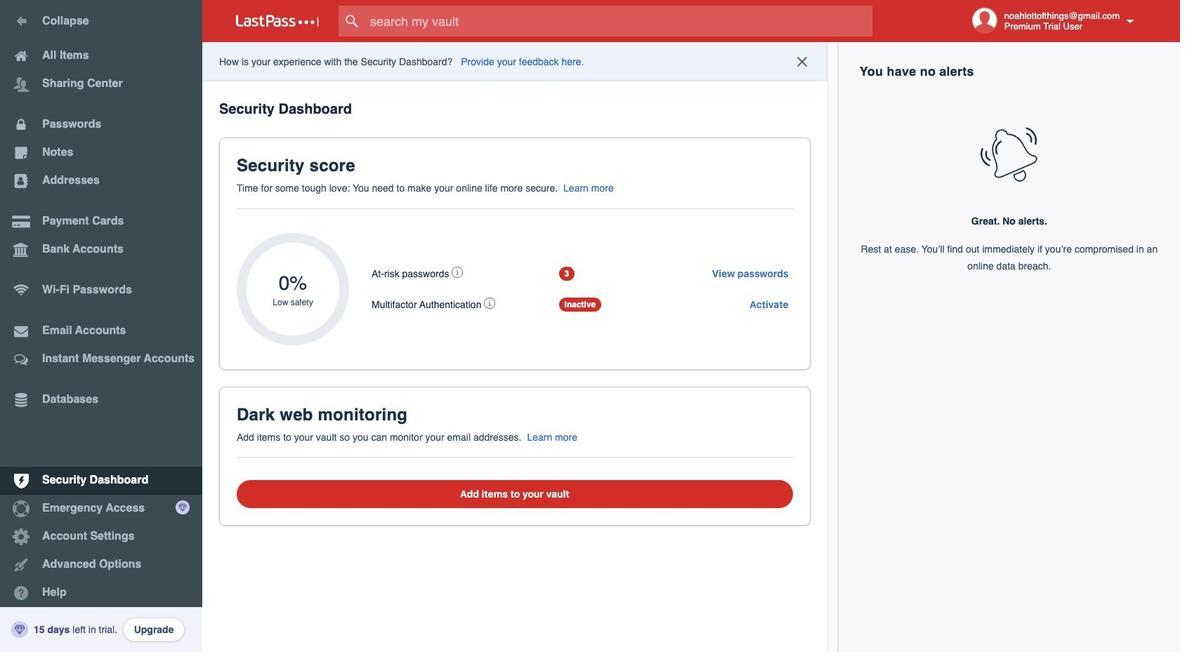 Task type: vqa. For each thing, say whether or not it's contained in the screenshot.
New item element
no



Task type: describe. For each thing, give the bounding box(es) containing it.
lastpass image
[[236, 15, 319, 27]]

Search search field
[[339, 6, 900, 37]]

search my vault text field
[[339, 6, 900, 37]]



Task type: locate. For each thing, give the bounding box(es) containing it.
main navigation navigation
[[0, 0, 202, 653]]



